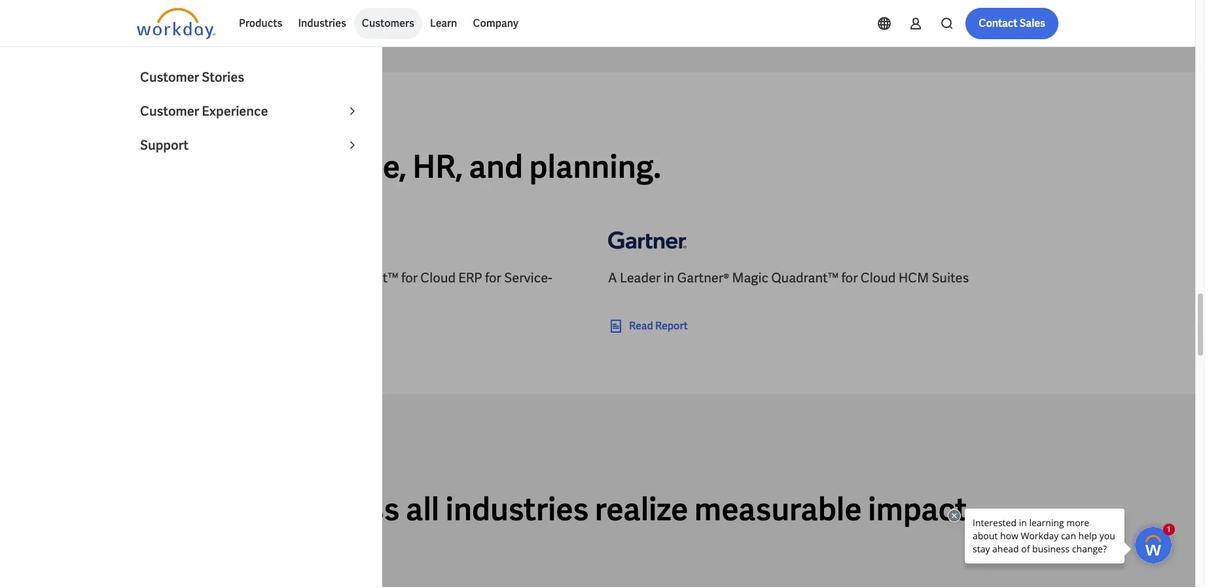 Task type: describe. For each thing, give the bounding box(es) containing it.
2 cloud from the left
[[861, 270, 896, 287]]

magic inside a leader in 2023 gartner® magic quadrant™ for cloud erp for service- centric enterprises
[[292, 270, 328, 287]]

in for gartner®
[[664, 270, 675, 287]]

2023
[[206, 270, 234, 287]]

company button
[[465, 8, 526, 39]]

customer stories
[[140, 69, 244, 86]]

experience
[[202, 103, 268, 120]]

customer for customer stories
[[140, 69, 199, 86]]

sales
[[1020, 16, 1046, 30]]

quadrant™ inside a leader in 2023 gartner® magic quadrant™ for cloud erp for service- centric enterprises
[[331, 270, 399, 287]]

2 quadrant™ from the left
[[771, 270, 839, 287]]

2 for from the left
[[485, 270, 501, 287]]

finance,
[[293, 147, 406, 188]]

planning.
[[529, 147, 661, 188]]

in for 2023
[[192, 270, 203, 287]]

industries button
[[290, 8, 354, 39]]

report
[[655, 320, 688, 334]]

support button
[[132, 128, 368, 162]]

customer stories link
[[132, 60, 368, 94]]

hcm
[[899, 270, 929, 287]]

all
[[406, 490, 439, 531]]

contact sales link
[[966, 8, 1059, 39]]

a for a leader in 2023 gartner® magic quadrant™ for cloud erp for service- centric enterprises
[[137, 270, 146, 287]]

gartner® inside a leader in 2023 gartner® magic quadrant™ for cloud erp for service- centric enterprises
[[237, 270, 289, 287]]

go to the homepage image
[[137, 8, 215, 39]]

gartner image
[[608, 222, 687, 259]]

customers button
[[354, 8, 422, 39]]

hr,
[[413, 147, 463, 188]]

measurable
[[695, 490, 862, 531]]

centric
[[137, 288, 181, 305]]

products button
[[231, 8, 290, 39]]

customer experience
[[140, 103, 268, 120]]

read report
[[629, 320, 688, 334]]

industries
[[298, 16, 346, 30]]

leader for a leader in gartner® magic quadrant™ for cloud hcm suites
[[620, 270, 661, 287]]

leader for a leader in 2023 gartner® magic quadrant™ for cloud erp for service- centric enterprises
[[149, 270, 189, 287]]

analysts
[[166, 116, 212, 127]]

what
[[137, 116, 164, 127]]

companies
[[137, 490, 299, 531]]

erp
[[458, 270, 482, 287]]

stories
[[202, 69, 244, 86]]

a leader in 2023 gartner® magic quadrant™ for cloud erp for service- centric enterprises
[[137, 270, 552, 305]]

read report link
[[608, 319, 688, 335]]



Task type: vqa. For each thing, say whether or not it's contained in the screenshot.
SEE STORY LINK related to Millions of clients trust Franklin Templeton with investments. Franklin Templeton trusts Workday with financials.
no



Task type: locate. For each thing, give the bounding box(es) containing it.
customer for customer experience
[[140, 103, 199, 120]]

2 gartner® from the left
[[677, 270, 729, 287]]

customer experience button
[[132, 94, 368, 128]]

0 vertical spatial customer
[[140, 69, 199, 86]]

1 horizontal spatial in
[[261, 147, 287, 188]]

read
[[629, 320, 653, 334]]

industries
[[446, 490, 589, 531]]

for
[[401, 270, 418, 287], [485, 270, 501, 287], [842, 270, 858, 287]]

cloud left erp on the left of page
[[421, 270, 456, 287]]

and
[[469, 147, 523, 188]]

learn
[[430, 16, 457, 30]]

1 for from the left
[[401, 270, 418, 287]]

cloud left hcm at the top right
[[861, 270, 896, 287]]

learn button
[[422, 8, 465, 39]]

1 quadrant™ from the left
[[331, 270, 399, 287]]

enterprises
[[184, 288, 251, 305]]

customers
[[362, 16, 414, 30]]

0 horizontal spatial for
[[401, 270, 418, 287]]

contact
[[979, 16, 1018, 30]]

gartner®
[[237, 270, 289, 287], [677, 270, 729, 287]]

1 horizontal spatial gartner®
[[677, 270, 729, 287]]

0 horizontal spatial magic
[[292, 270, 328, 287]]

1 customer from the top
[[140, 69, 199, 86]]

0 horizontal spatial gartner®
[[237, 270, 289, 287]]

a for a leader in finance, hr, and planning.
[[137, 147, 159, 188]]

companies across all industries realize measurable impact.
[[137, 490, 975, 531]]

customer
[[140, 69, 199, 86], [140, 103, 199, 120]]

for right erp on the left of page
[[485, 270, 501, 287]]

suites
[[932, 270, 969, 287]]

support
[[140, 137, 189, 154]]

cloud inside a leader in 2023 gartner® magic quadrant™ for cloud erp for service- centric enterprises
[[421, 270, 456, 287]]

across
[[305, 490, 400, 531]]

company
[[473, 16, 519, 30]]

in down gartner image
[[664, 270, 675, 287]]

service-
[[504, 270, 552, 287]]

in for finance,
[[261, 147, 287, 188]]

what analysts say
[[137, 116, 231, 127]]

for left hcm at the top right
[[842, 270, 858, 287]]

leader
[[165, 147, 255, 188]]

1 magic from the left
[[292, 270, 328, 287]]

leader inside a leader in 2023 gartner® magic quadrant™ for cloud erp for service- centric enterprises
[[149, 270, 189, 287]]

1 gartner® from the left
[[237, 270, 289, 287]]

1 vertical spatial customer
[[140, 103, 199, 120]]

a for a leader in gartner® magic quadrant™ for cloud hcm suites
[[608, 270, 617, 287]]

gartner® up report
[[677, 270, 729, 287]]

2 horizontal spatial for
[[842, 270, 858, 287]]

1 horizontal spatial cloud
[[861, 270, 896, 287]]

a up 'centric'
[[137, 270, 146, 287]]

for left erp on the left of page
[[401, 270, 418, 287]]

1 cloud from the left
[[421, 270, 456, 287]]

realize
[[595, 490, 688, 531]]

a down gartner image
[[608, 270, 617, 287]]

2 horizontal spatial in
[[664, 270, 675, 287]]

contact sales
[[979, 16, 1046, 30]]

a
[[137, 147, 159, 188], [137, 270, 146, 287], [608, 270, 617, 287]]

1 horizontal spatial magic
[[732, 270, 769, 287]]

products
[[239, 16, 282, 30]]

customer up what analysts say
[[140, 69, 199, 86]]

0 horizontal spatial quadrant™
[[331, 270, 399, 287]]

2 magic from the left
[[732, 270, 769, 287]]

say
[[214, 116, 231, 127]]

in inside a leader in 2023 gartner® magic quadrant™ for cloud erp for service- centric enterprises
[[192, 270, 203, 287]]

1 horizontal spatial for
[[485, 270, 501, 287]]

in down customer experience dropdown button
[[261, 147, 287, 188]]

3 for from the left
[[842, 270, 858, 287]]

0 horizontal spatial cloud
[[421, 270, 456, 287]]

in
[[261, 147, 287, 188], [192, 270, 203, 287], [664, 270, 675, 287]]

cloud
[[421, 270, 456, 287], [861, 270, 896, 287]]

1 leader from the left
[[149, 270, 189, 287]]

1 horizontal spatial leader
[[620, 270, 661, 287]]

in left 2023
[[192, 270, 203, 287]]

leader up 'centric'
[[149, 270, 189, 287]]

0 horizontal spatial leader
[[149, 270, 189, 287]]

leader
[[149, 270, 189, 287], [620, 270, 661, 287]]

gartner® right 2023
[[237, 270, 289, 287]]

magic
[[292, 270, 328, 287], [732, 270, 769, 287]]

0 horizontal spatial in
[[192, 270, 203, 287]]

a leader in gartner® magic quadrant™ for cloud hcm suites
[[608, 270, 969, 287]]

2 customer from the top
[[140, 103, 199, 120]]

a leader in finance, hr, and planning.
[[137, 147, 661, 188]]

a down what
[[137, 147, 159, 188]]

1 horizontal spatial quadrant™
[[771, 270, 839, 287]]

quadrant™
[[331, 270, 399, 287], [771, 270, 839, 287]]

customer inside dropdown button
[[140, 103, 199, 120]]

leader down gartner image
[[620, 270, 661, 287]]

2 leader from the left
[[620, 270, 661, 287]]

a inside a leader in 2023 gartner® magic quadrant™ for cloud erp for service- centric enterprises
[[137, 270, 146, 287]]

customer up support
[[140, 103, 199, 120]]

impact.
[[868, 490, 975, 531]]



